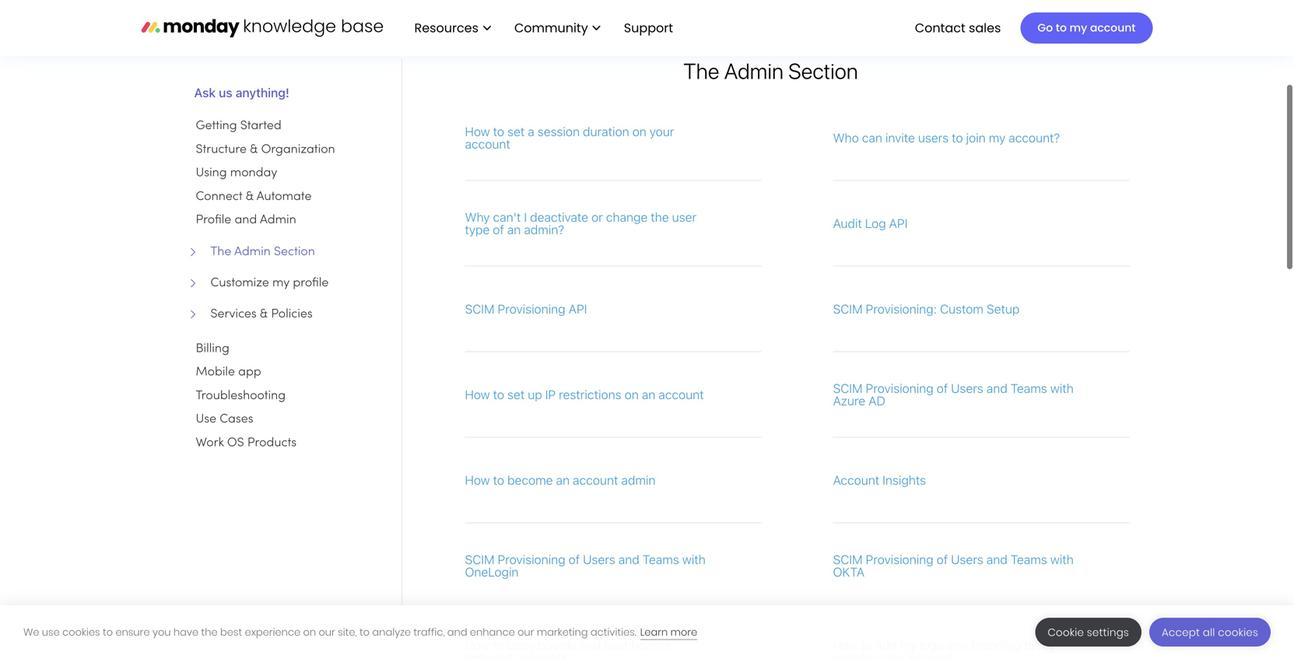 Task type: describe. For each thing, give the bounding box(es) containing it.
getting
[[196, 120, 237, 132]]

and inside how to copy boards and dashboards between accounts
[[580, 638, 601, 653]]

account inside how to set a session duration on your account
[[465, 137, 511, 151]]

how for how to set up ip restrictions on an account
[[465, 387, 490, 402]]

go to my account
[[1038, 20, 1136, 35]]

customize my profile
[[211, 278, 329, 289]]

okta
[[833, 565, 865, 580]]

of for scim provisioning of users and teams with okta
[[937, 552, 948, 567]]

who
[[833, 130, 859, 145]]

to right branding
[[1025, 638, 1036, 653]]

duration
[[583, 124, 630, 139]]

getting started button
[[195, 115, 282, 137]]

structure
[[196, 144, 247, 156]]

list containing resources
[[399, 0, 686, 56]]

dialog containing cookie settings
[[0, 606, 1295, 659]]

insights
[[883, 473, 927, 488]]

profile
[[293, 278, 329, 289]]

& for organization
[[250, 144, 258, 156]]

of for scim provisioning of users and teams with onelogin
[[569, 552, 580, 567]]

site,
[[338, 626, 357, 640]]

marketing
[[537, 626, 588, 640]]

to inside how to set a session duration on your account
[[493, 124, 505, 139]]

my right 'add'
[[900, 638, 917, 653]]

use cases
[[196, 414, 253, 426]]

with for scim provisioning of users and teams with onelogin
[[683, 552, 706, 567]]

account?
[[1009, 130, 1060, 145]]

accounts
[[517, 650, 568, 659]]

how to add my logo and branding to my monday.com account
[[833, 638, 1056, 659]]

the admin section inside the admin section link
[[211, 247, 315, 258]]

scim provisioning api link
[[465, 267, 762, 353]]

to left join
[[952, 130, 963, 145]]

ask us anything! link
[[194, 83, 392, 102]]

how to set up ip restrictions on an account link
[[465, 353, 762, 438]]

started
[[240, 120, 282, 132]]

your
[[650, 124, 675, 139]]

scim provisioning api
[[465, 302, 587, 316]]

ad
[[869, 394, 886, 408]]

support
[[624, 19, 673, 36]]

cases
[[220, 414, 253, 426]]

& for policies
[[260, 309, 268, 321]]

monday.com
[[833, 650, 905, 659]]

accept all cookies button
[[1150, 618, 1271, 647]]

to inside main element
[[1056, 20, 1067, 35]]

with for scim provisioning of users and teams with azure ad
[[1051, 381, 1074, 396]]

community link
[[507, 15, 609, 41]]

main element
[[399, 0, 1153, 56]]

copy
[[508, 638, 535, 653]]

all
[[1203, 626, 1216, 640]]

custom
[[940, 302, 984, 316]]

type
[[465, 222, 490, 237]]

how for how to copy boards and dashboards between accounts
[[465, 638, 490, 653]]

mobile app button
[[195, 362, 262, 384]]

user
[[672, 210, 697, 225]]

who can invite users to join my account? link
[[833, 96, 1130, 181]]

work os products button
[[195, 432, 297, 454]]

how for how to set a session duration on your account
[[465, 124, 490, 139]]

between
[[465, 650, 514, 659]]

how for how to add my logo and branding to my monday.com account
[[833, 638, 858, 653]]

how for how to become an account admin
[[465, 473, 490, 488]]

community
[[515, 19, 588, 36]]

provisioning for scim provisioning of users and teams with onelogin
[[498, 552, 566, 567]]

services & policies link
[[195, 305, 391, 324]]

users for onelogin
[[583, 552, 616, 567]]

provisioning for scim provisioning api
[[498, 302, 566, 316]]

1 horizontal spatial the
[[684, 58, 720, 84]]

on for an
[[625, 387, 639, 402]]

to right site,
[[360, 626, 370, 640]]

scim provisioning of users and teams with onelogin
[[465, 552, 706, 580]]

contact sales
[[915, 19, 1002, 36]]

how to set up ip restrictions on an account
[[465, 387, 704, 402]]

go
[[1038, 20, 1053, 35]]

users for azure
[[951, 381, 984, 396]]

0 horizontal spatial section
[[274, 247, 315, 258]]

set for up
[[508, 387, 525, 402]]

boards
[[538, 638, 577, 653]]

learn more link
[[641, 626, 698, 640]]

os
[[227, 437, 244, 449]]

set for a
[[508, 124, 525, 139]]

profile and admin
[[196, 215, 296, 226]]

api for scim provisioning api
[[569, 302, 587, 316]]

cookies for all
[[1219, 626, 1259, 640]]

account insights
[[833, 473, 927, 488]]

billing button
[[195, 338, 230, 360]]

on inside dialog
[[303, 626, 316, 640]]

analyze
[[372, 626, 411, 640]]

the admin section link
[[195, 243, 391, 262]]

troubleshooting button
[[195, 385, 287, 407]]

scim provisioning of users and teams with okta link
[[833, 524, 1130, 610]]

contact sales link
[[908, 15, 1009, 41]]

accept all cookies
[[1162, 626, 1259, 640]]

sales
[[969, 19, 1002, 36]]

0 horizontal spatial the
[[201, 626, 218, 640]]

teams for scim provisioning of users and teams with okta
[[1011, 552, 1048, 567]]

you
[[152, 626, 171, 640]]

us
[[219, 85, 233, 100]]

admin
[[622, 473, 656, 488]]

structure & organization
[[196, 144, 335, 156]]

work
[[196, 437, 224, 449]]

and inside scim provisioning of users and teams with azure ad
[[987, 381, 1008, 396]]

& for automate
[[246, 191, 254, 203]]

and inside 'how to add my logo and branding to my monday.com account'
[[948, 638, 969, 653]]

anything!
[[236, 85, 290, 100]]

scim provisioning: custom setup link
[[833, 267, 1130, 353]]

join
[[967, 130, 986, 145]]

to left 'add'
[[862, 638, 873, 653]]

connect
[[196, 191, 243, 203]]

to left up
[[493, 387, 505, 402]]

services & policies
[[211, 309, 313, 321]]

scim for scim provisioning of users and teams with onelogin
[[465, 552, 495, 567]]

azure
[[833, 394, 866, 408]]

cookie settings
[[1048, 626, 1130, 640]]

customize my profile link
[[195, 274, 391, 293]]

api for audit log api
[[890, 216, 908, 231]]

my inside who can invite users to join my account? link
[[989, 130, 1006, 145]]

resources link
[[407, 15, 499, 41]]

how to copy boards and dashboards between accounts
[[465, 638, 670, 659]]

ip
[[546, 387, 556, 402]]

add
[[876, 638, 897, 653]]

can't
[[493, 210, 521, 225]]



Task type: vqa. For each thing, say whether or not it's contained in the screenshot.
"APP"
yes



Task type: locate. For each thing, give the bounding box(es) containing it.
learn
[[641, 626, 668, 640]]

set left a in the left of the page
[[508, 124, 525, 139]]

profile and admin button
[[195, 210, 297, 231]]

best
[[220, 626, 242, 640]]

1 vertical spatial &
[[246, 191, 254, 203]]

become
[[508, 473, 553, 488]]

an right restrictions
[[642, 387, 656, 402]]

api inside scim provisioning api link
[[569, 302, 587, 316]]

provisioning for scim provisioning of users and teams with okta
[[866, 552, 934, 567]]

account
[[833, 473, 880, 488]]

cookies
[[62, 626, 100, 640], [1219, 626, 1259, 640]]

0 horizontal spatial the
[[211, 247, 231, 258]]

admin inside dropdown button
[[260, 215, 296, 226]]

section
[[789, 58, 859, 84], [274, 247, 315, 258]]

& left policies
[[260, 309, 268, 321]]

getting started
[[196, 120, 282, 132]]

teams inside scim provisioning of users and teams with onelogin
[[643, 552, 679, 567]]

policies
[[271, 309, 313, 321]]

1 set from the top
[[508, 124, 525, 139]]

how inside how to set up ip restrictions on an account link
[[465, 387, 490, 402]]

how left 'add'
[[833, 638, 858, 653]]

monday.com logo image
[[141, 11, 383, 44]]

app
[[238, 367, 261, 379]]

how left up
[[465, 387, 490, 402]]

1 horizontal spatial section
[[789, 58, 859, 84]]

with inside scim provisioning of users and teams with onelogin
[[683, 552, 706, 567]]

dashboards
[[604, 638, 670, 653]]

on inside how to set a session duration on your account
[[633, 124, 647, 139]]

session
[[538, 124, 580, 139]]

onelogin
[[465, 565, 519, 580]]

2 vertical spatial on
[[303, 626, 316, 640]]

1 vertical spatial an
[[642, 387, 656, 402]]

users for okta
[[951, 552, 984, 567]]

api inside audit log api "link"
[[890, 216, 908, 231]]

setup
[[987, 302, 1020, 316]]

users inside scim provisioning of users and teams with azure ad
[[951, 381, 984, 396]]

products
[[247, 437, 297, 449]]

my right join
[[989, 130, 1006, 145]]

set
[[508, 124, 525, 139], [508, 387, 525, 402]]

the admin section
[[684, 58, 859, 84], [211, 247, 315, 258]]

services
[[211, 309, 257, 321]]

on right experience at left
[[303, 626, 316, 640]]

on right restrictions
[[625, 387, 639, 402]]

0 vertical spatial &
[[250, 144, 258, 156]]

how to become an account admin link
[[465, 438, 762, 524]]

1 cookies from the left
[[62, 626, 100, 640]]

0 vertical spatial an
[[507, 222, 521, 237]]

how left copy in the left of the page
[[465, 638, 490, 653]]

1 horizontal spatial our
[[518, 626, 534, 640]]

scim inside "link"
[[833, 302, 863, 316]]

using monday
[[196, 168, 277, 179]]

my inside the go to my account link
[[1070, 20, 1088, 35]]

scim for scim provisioning of users and teams with azure ad
[[833, 381, 863, 396]]

scim provisioning of users and teams with okta
[[833, 552, 1074, 580]]

2 cookies from the left
[[1219, 626, 1259, 640]]

&
[[250, 144, 258, 156], [246, 191, 254, 203], [260, 309, 268, 321]]

2 vertical spatial admin
[[234, 247, 271, 258]]

our
[[319, 626, 335, 640], [518, 626, 534, 640]]

of for scim provisioning of users and teams with azure ad
[[937, 381, 948, 396]]

users
[[919, 130, 949, 145]]

admin
[[724, 58, 784, 84], [260, 215, 296, 226], [234, 247, 271, 258]]

account inside 'how to add my logo and branding to my monday.com account'
[[908, 650, 953, 659]]

to inside how to copy boards and dashboards between accounts
[[493, 638, 505, 653]]

cookies for use
[[62, 626, 100, 640]]

of inside why can't i deactivate or change the user type of an admin?
[[493, 222, 504, 237]]

0 vertical spatial the admin section
[[684, 58, 859, 84]]

my inside customize my profile link
[[273, 278, 290, 289]]

structure & organization button
[[195, 139, 336, 161]]

1 vertical spatial the admin section
[[211, 247, 315, 258]]

of
[[493, 222, 504, 237], [937, 381, 948, 396], [569, 552, 580, 567], [937, 552, 948, 567]]

on
[[633, 124, 647, 139], [625, 387, 639, 402], [303, 626, 316, 640]]

0 vertical spatial on
[[633, 124, 647, 139]]

1 horizontal spatial api
[[890, 216, 908, 231]]

ensure
[[116, 626, 150, 640]]

and inside scim provisioning of users and teams with onelogin
[[619, 552, 640, 567]]

and
[[235, 215, 257, 226], [987, 381, 1008, 396], [619, 552, 640, 567], [987, 552, 1008, 567], [447, 626, 468, 640], [580, 638, 601, 653], [948, 638, 969, 653]]

the admin section up customize my profile
[[211, 247, 315, 258]]

1 our from the left
[[319, 626, 335, 640]]

an left the i
[[507, 222, 521, 237]]

account
[[1091, 20, 1136, 35], [465, 137, 511, 151], [659, 387, 704, 402], [573, 473, 618, 488], [908, 650, 953, 659]]

teams inside "scim provisioning of users and teams with okta"
[[1011, 552, 1048, 567]]

0 horizontal spatial our
[[319, 626, 335, 640]]

0 vertical spatial the
[[684, 58, 720, 84]]

cookies inside button
[[1219, 626, 1259, 640]]

resources
[[415, 19, 479, 36]]

admin down automate
[[260, 215, 296, 226]]

use cases button
[[195, 409, 254, 431]]

to left become
[[493, 473, 505, 488]]

0 horizontal spatial cookies
[[62, 626, 100, 640]]

my
[[1070, 20, 1088, 35], [989, 130, 1006, 145], [273, 278, 290, 289], [900, 638, 917, 653], [1039, 638, 1056, 653]]

more
[[671, 626, 698, 640]]

contact
[[915, 19, 966, 36]]

to left a in the left of the page
[[493, 124, 505, 139]]

of inside scim provisioning of users and teams with onelogin
[[569, 552, 580, 567]]

log
[[866, 216, 886, 231]]

account insights link
[[833, 438, 1130, 524]]

admin down main element
[[724, 58, 784, 84]]

why
[[465, 210, 490, 225]]

restrictions
[[559, 387, 622, 402]]

accept
[[1162, 626, 1201, 640]]

1 vertical spatial set
[[508, 387, 525, 402]]

2 set from the top
[[508, 387, 525, 402]]

audit log api
[[833, 216, 908, 231]]

troubleshooting
[[196, 390, 286, 402]]

0 vertical spatial api
[[890, 216, 908, 231]]

1 vertical spatial api
[[569, 302, 587, 316]]

admin down profile and admin dropdown button
[[234, 247, 271, 258]]

1 horizontal spatial the admin section
[[684, 58, 859, 84]]

dialog
[[0, 606, 1295, 659]]

api
[[890, 216, 908, 231], [569, 302, 587, 316]]

an
[[507, 222, 521, 237], [642, 387, 656, 402], [556, 473, 570, 488]]

0 vertical spatial the
[[651, 210, 669, 225]]

cookies right all
[[1219, 626, 1259, 640]]

scim inside "scim provisioning of users and teams with okta"
[[833, 552, 863, 567]]

to left copy in the left of the page
[[493, 638, 505, 653]]

1 vertical spatial the
[[211, 247, 231, 258]]

how to become an account admin
[[465, 473, 656, 488]]

users inside scim provisioning of users and teams with onelogin
[[583, 552, 616, 567]]

experience
[[245, 626, 301, 640]]

cookie settings button
[[1036, 618, 1142, 647]]

the admin section down main element
[[684, 58, 859, 84]]

provisioning:
[[866, 302, 937, 316]]

using monday button
[[195, 163, 278, 184]]

provisioning for scim provisioning of users and teams with azure ad
[[866, 381, 934, 396]]

work os products
[[196, 437, 297, 449]]

the inside why can't i deactivate or change the user type of an admin?
[[651, 210, 669, 225]]

0 horizontal spatial an
[[507, 222, 521, 237]]

teams inside scim provisioning of users and teams with azure ad
[[1011, 381, 1048, 396]]

provisioning inside scim provisioning of users and teams with onelogin
[[498, 552, 566, 567]]

on for your
[[633, 124, 647, 139]]

scim for scim provisioning: custom setup
[[833, 302, 863, 316]]

support link
[[616, 15, 686, 41], [624, 19, 678, 36]]

1 horizontal spatial an
[[556, 473, 570, 488]]

teams for scim provisioning of users and teams with azure ad
[[1011, 381, 1048, 396]]

scim inside scim provisioning of users and teams with onelogin
[[465, 552, 495, 567]]

the
[[651, 210, 669, 225], [201, 626, 218, 640]]

how inside how to set a session duration on your account
[[465, 124, 490, 139]]

0 vertical spatial admin
[[724, 58, 784, 84]]

section down main element
[[789, 58, 859, 84]]

of inside scim provisioning of users and teams with azure ad
[[937, 381, 948, 396]]

with inside scim provisioning of users and teams with azure ad
[[1051, 381, 1074, 396]]

an right become
[[556, 473, 570, 488]]

with for scim provisioning of users and teams with okta
[[1051, 552, 1074, 567]]

on left 'your'
[[633, 124, 647, 139]]

provisioning inside "scim provisioning of users and teams with okta"
[[866, 552, 934, 567]]

a
[[528, 124, 535, 139]]

2 our from the left
[[518, 626, 534, 640]]

2 vertical spatial an
[[556, 473, 570, 488]]

our up accounts
[[518, 626, 534, 640]]

0 horizontal spatial api
[[569, 302, 587, 316]]

scim for scim provisioning of users and teams with okta
[[833, 552, 863, 567]]

1 vertical spatial section
[[274, 247, 315, 258]]

ask
[[194, 85, 216, 100]]

traffic,
[[414, 626, 445, 640]]

1 horizontal spatial cookies
[[1219, 626, 1259, 640]]

how left a in the left of the page
[[465, 124, 490, 139]]

with inside "scim provisioning of users and teams with okta"
[[1051, 552, 1074, 567]]

settings
[[1087, 626, 1130, 640]]

and inside "scim provisioning of users and teams with okta"
[[987, 552, 1008, 567]]

branding
[[972, 638, 1022, 653]]

ask us anything!
[[194, 85, 290, 100]]

teams for scim provisioning of users and teams with onelogin
[[643, 552, 679, 567]]

how inside how to become an account admin link
[[465, 473, 490, 488]]

provisioning inside scim provisioning of users and teams with azure ad
[[866, 381, 934, 396]]

1 vertical spatial the
[[201, 626, 218, 640]]

my right go at the right of page
[[1070, 20, 1088, 35]]

1 vertical spatial admin
[[260, 215, 296, 226]]

billing
[[196, 343, 230, 355]]

mobile
[[196, 367, 235, 379]]

2 vertical spatial &
[[260, 309, 268, 321]]

of inside "scim provisioning of users and teams with okta"
[[937, 552, 948, 567]]

set inside how to set a session duration on your account
[[508, 124, 525, 139]]

our left site,
[[319, 626, 335, 640]]

the left best
[[201, 626, 218, 640]]

users
[[951, 381, 984, 396], [583, 552, 616, 567], [951, 552, 984, 567]]

change
[[606, 210, 648, 225]]

scim provisioning: custom setup
[[833, 302, 1020, 316]]

how left become
[[465, 473, 490, 488]]

i
[[524, 210, 527, 225]]

account inside main element
[[1091, 20, 1136, 35]]

scim for scim provisioning api
[[465, 302, 495, 316]]

to right go at the right of page
[[1056, 20, 1067, 35]]

an inside why can't i deactivate or change the user type of an admin?
[[507, 222, 521, 237]]

& up profile and admin
[[246, 191, 254, 203]]

with
[[1051, 381, 1074, 396], [683, 552, 706, 567], [1051, 552, 1074, 567]]

section up customize my profile link
[[274, 247, 315, 258]]

set left up
[[508, 387, 525, 402]]

cookies right use
[[62, 626, 100, 640]]

how inside 'how to add my logo and branding to my monday.com account'
[[833, 638, 858, 653]]

or
[[592, 210, 603, 225]]

my left profile
[[273, 278, 290, 289]]

1 horizontal spatial the
[[651, 210, 669, 225]]

how to set a session duration on your account link
[[465, 96, 762, 181]]

audit
[[833, 216, 862, 231]]

0 vertical spatial section
[[789, 58, 859, 84]]

0 horizontal spatial the admin section
[[211, 247, 315, 258]]

2 horizontal spatial an
[[642, 387, 656, 402]]

list
[[399, 0, 686, 56]]

how inside how to copy boards and dashboards between accounts
[[465, 638, 490, 653]]

scim inside scim provisioning of users and teams with azure ad
[[833, 381, 863, 396]]

1 vertical spatial on
[[625, 387, 639, 402]]

invite
[[886, 130, 915, 145]]

my right branding
[[1039, 638, 1056, 653]]

the left user
[[651, 210, 669, 225]]

we use cookies to ensure you have the best experience on our site, to analyze traffic, and enhance our marketing activities. learn more
[[23, 626, 698, 640]]

admin?
[[524, 222, 564, 237]]

& up monday
[[250, 144, 258, 156]]

customize
[[211, 278, 269, 289]]

and inside dropdown button
[[235, 215, 257, 226]]

use
[[196, 414, 216, 426]]

to left ensure
[[103, 626, 113, 640]]

organization
[[261, 144, 335, 156]]

why can't i deactivate or change the user type of an admin?
[[465, 210, 697, 237]]

users inside "scim provisioning of users and teams with okta"
[[951, 552, 984, 567]]

0 vertical spatial set
[[508, 124, 525, 139]]



